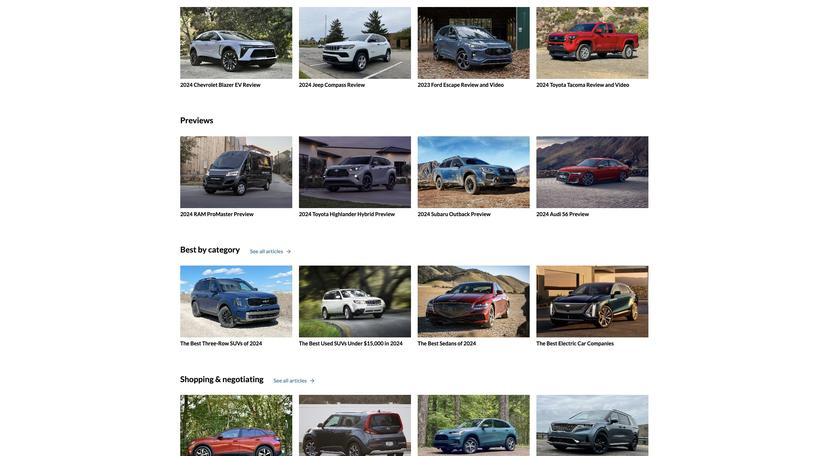 Task type: describe. For each thing, give the bounding box(es) containing it.
1 review from the left
[[243, 82, 261, 88]]

previews
[[180, 115, 213, 125]]

2 preview from the left
[[375, 211, 395, 217]]

the best used suvs under $15,000 in 2024
[[299, 341, 403, 347]]

2023 ford escape review and video image
[[418, 7, 530, 79]]

best for the best three-row suvs of 2024
[[190, 341, 201, 347]]

2024 for 2024 jeep compass review
[[299, 82, 312, 88]]

the best sedans of 2024
[[418, 341, 476, 347]]

2024 jeep compass review image
[[299, 7, 411, 79]]

2024 audi s6 preview link
[[537, 136, 649, 218]]

electric
[[559, 341, 577, 347]]

sedans
[[440, 341, 457, 347]]

$15,000
[[364, 341, 384, 347]]

car
[[578, 341, 586, 347]]

2024 for 2024 toyota tacoma review and video
[[537, 82, 549, 88]]

2023
[[418, 82, 430, 88]]

2 of from the left
[[458, 341, 463, 347]]

shopping & negotiating
[[180, 375, 264, 384]]

2024 subaru outback preview
[[418, 211, 491, 217]]

all for category
[[260, 248, 265, 255]]

ford
[[431, 82, 442, 88]]

2 suvs from the left
[[334, 341, 347, 347]]

preview for 2024 ram promaster preview
[[234, 211, 254, 217]]

in
[[385, 341, 389, 347]]

best car deals in december 2023 image
[[180, 396, 292, 457]]

best by category
[[180, 245, 240, 255]]

three-
[[202, 341, 218, 347]]

the best used suvs under $15,000 in 2024 link
[[299, 266, 411, 347]]

2024 for 2024 ram promaster preview
[[180, 211, 193, 217]]

see all articles link for shopping & negotiating
[[274, 377, 314, 385]]

see for best by category
[[250, 248, 258, 255]]

the best electric car companies link
[[537, 266, 649, 347]]

the best sedans of 2024 image
[[418, 266, 530, 338]]

toyota for highlander
[[313, 211, 329, 217]]

tacoma
[[567, 82, 586, 88]]

cheapest car lease deals in december 2023 image
[[299, 396, 411, 457]]

under
[[348, 341, 363, 347]]

the best electric car companies
[[537, 341, 614, 347]]

hybrid
[[358, 211, 374, 217]]

ev
[[235, 82, 242, 88]]

2024 audi s6 preview image
[[537, 136, 649, 208]]

best left by
[[180, 245, 196, 255]]

2024 toyota highlander hybrid preview
[[299, 211, 395, 217]]

see all articles link for best by category
[[250, 247, 291, 256]]

2023 ford escape review and video link
[[418, 7, 530, 88]]

2024 ram promaster preview link
[[180, 136, 292, 218]]

2024 toyota tacoma review and video image
[[537, 7, 649, 79]]

1 of from the left
[[244, 341, 249, 347]]

best car lease deals in december 2023 image
[[537, 396, 649, 457]]

all for negotiating
[[283, 378, 289, 384]]

the best electric car companies image
[[537, 266, 649, 338]]

jeep
[[313, 82, 324, 88]]

2024 chevrolet blazer ev review link
[[180, 7, 292, 88]]

video for 2024 toyota tacoma review and video
[[615, 82, 630, 88]]

the for the best sedans of 2024
[[418, 341, 427, 347]]

&
[[215, 375, 221, 384]]

the for the best used suvs under $15,000 in 2024
[[299, 341, 308, 347]]

highlander
[[330, 211, 357, 217]]

escape
[[443, 82, 460, 88]]



Task type: locate. For each thing, give the bounding box(es) containing it.
best left used
[[309, 341, 320, 347]]

the best three-row suvs of 2024 image
[[180, 266, 292, 338]]

2024 subaru outback preview link
[[418, 136, 530, 218]]

1 preview from the left
[[234, 211, 254, 217]]

review inside "link"
[[347, 82, 365, 88]]

1 horizontal spatial see
[[274, 378, 282, 384]]

the for the best electric car companies
[[537, 341, 546, 347]]

arrow right image for best by category
[[287, 249, 291, 254]]

0 horizontal spatial articles
[[266, 248, 283, 255]]

0 horizontal spatial and
[[480, 82, 489, 88]]

and for 2024 toyota tacoma review and video
[[605, 82, 614, 88]]

2 and from the left
[[605, 82, 614, 88]]

articles for shopping & negotiating
[[290, 378, 307, 384]]

chevrolet
[[194, 82, 218, 88]]

1 horizontal spatial arrow right image
[[310, 379, 314, 384]]

of right the row
[[244, 341, 249, 347]]

best left 'sedans'
[[428, 341, 439, 347]]

2024 toyota highlander hybrid preview link
[[299, 136, 411, 218]]

2024 audi s6 preview
[[537, 211, 589, 217]]

compass
[[325, 82, 346, 88]]

0 horizontal spatial toyota
[[313, 211, 329, 217]]

2024 chevrolet blazer ev review image
[[180, 7, 292, 79]]

and
[[480, 82, 489, 88], [605, 82, 614, 88]]

category
[[208, 245, 240, 255]]

arrow right image for shopping & negotiating
[[310, 379, 314, 384]]

3 the from the left
[[418, 341, 427, 347]]

and right escape at the right top of page
[[480, 82, 489, 88]]

2024 jeep compass review link
[[299, 7, 411, 88]]

preview right outback
[[471, 211, 491, 217]]

and for 2023 ford escape review and video
[[480, 82, 489, 88]]

4 the from the left
[[537, 341, 546, 347]]

0 vertical spatial articles
[[266, 248, 283, 255]]

companies
[[587, 341, 614, 347]]

promaster
[[207, 211, 233, 217]]

2024 for 2024 chevrolet blazer ev review
[[180, 82, 193, 88]]

toyota left tacoma
[[550, 82, 566, 88]]

1 horizontal spatial articles
[[290, 378, 307, 384]]

review for 2024 jeep compass review
[[347, 82, 365, 88]]

review for 2024 toyota tacoma review and video
[[587, 82, 604, 88]]

0 horizontal spatial see
[[250, 248, 258, 255]]

best for the best electric car companies
[[547, 341, 558, 347]]

0 horizontal spatial of
[[244, 341, 249, 347]]

1 horizontal spatial suvs
[[334, 341, 347, 347]]

of
[[244, 341, 249, 347], [458, 341, 463, 347]]

subaru
[[431, 211, 448, 217]]

1 video from the left
[[490, 82, 504, 88]]

4 preview from the left
[[569, 211, 589, 217]]

suvs right the row
[[230, 341, 243, 347]]

0 horizontal spatial all
[[260, 248, 265, 255]]

the best three-row suvs of 2024
[[180, 341, 262, 347]]

2024 for 2024 subaru outback preview
[[418, 211, 430, 217]]

best for the best used suvs under $15,000 in 2024
[[309, 341, 320, 347]]

2024 toyota highlander hybrid preview image
[[299, 136, 411, 208]]

best for the best sedans of 2024
[[428, 341, 439, 347]]

toyota
[[550, 82, 566, 88], [313, 211, 329, 217]]

see
[[250, 248, 258, 255], [274, 378, 282, 384]]

the left used
[[299, 341, 308, 347]]

see all articles for category
[[250, 248, 283, 255]]

2024
[[180, 82, 193, 88], [299, 82, 312, 88], [537, 82, 549, 88], [180, 211, 193, 217], [299, 211, 312, 217], [418, 211, 430, 217], [537, 211, 549, 217], [250, 341, 262, 347], [390, 341, 403, 347], [464, 341, 476, 347]]

0 vertical spatial arrow right image
[[287, 249, 291, 254]]

best left three-
[[190, 341, 201, 347]]

see all articles for negotiating
[[274, 378, 307, 384]]

1 vertical spatial arrow right image
[[310, 379, 314, 384]]

preview right 'promaster'
[[234, 211, 254, 217]]

outback
[[449, 211, 470, 217]]

1 horizontal spatial toyota
[[550, 82, 566, 88]]

2024 jeep compass review
[[299, 82, 365, 88]]

review right escape at the right top of page
[[461, 82, 479, 88]]

0 vertical spatial see all articles
[[250, 248, 283, 255]]

the for the best three-row suvs of 2024
[[180, 341, 189, 347]]

1 vertical spatial articles
[[290, 378, 307, 384]]

video
[[490, 82, 504, 88], [615, 82, 630, 88]]

1 and from the left
[[480, 82, 489, 88]]

preview right hybrid
[[375, 211, 395, 217]]

see all articles
[[250, 248, 283, 255], [274, 378, 307, 384]]

3 preview from the left
[[471, 211, 491, 217]]

the left 'sedans'
[[418, 341, 427, 347]]

2024 toyota tacoma review and video
[[537, 82, 630, 88]]

1 horizontal spatial all
[[283, 378, 289, 384]]

and right tacoma
[[605, 82, 614, 88]]

negotiating
[[223, 375, 264, 384]]

the best used suvs under $15,000 in 2024 image
[[299, 266, 411, 338]]

of right 'sedans'
[[458, 341, 463, 347]]

the left the electric
[[537, 341, 546, 347]]

the best three-row suvs of 2024 link
[[180, 266, 292, 347]]

video for 2023 ford escape review and video
[[490, 82, 504, 88]]

articles for best by category
[[266, 248, 283, 255]]

2 video from the left
[[615, 82, 630, 88]]

preview for 2024 subaru outback preview
[[471, 211, 491, 217]]

preview for 2024 audi s6 preview
[[569, 211, 589, 217]]

articles
[[266, 248, 283, 255], [290, 378, 307, 384]]

1 the from the left
[[180, 341, 189, 347]]

row
[[218, 341, 229, 347]]

2024 for 2024 toyota highlander hybrid preview
[[299, 211, 312, 217]]

all
[[260, 248, 265, 255], [283, 378, 289, 384]]

0 vertical spatial see
[[250, 248, 258, 255]]

by
[[198, 245, 207, 255]]

2024 ram promaster preview
[[180, 211, 254, 217]]

1 suvs from the left
[[230, 341, 243, 347]]

0 horizontal spatial video
[[490, 82, 504, 88]]

0 vertical spatial see all articles link
[[250, 247, 291, 256]]

0 vertical spatial all
[[260, 248, 265, 255]]

the best sedans of 2024 link
[[418, 266, 530, 347]]

2 the from the left
[[299, 341, 308, 347]]

suvs right used
[[334, 341, 347, 347]]

audi
[[550, 211, 561, 217]]

0 horizontal spatial suvs
[[230, 341, 243, 347]]

review
[[243, 82, 261, 88], [347, 82, 365, 88], [461, 82, 479, 88], [587, 82, 604, 88]]

3 review from the left
[[461, 82, 479, 88]]

4 review from the left
[[587, 82, 604, 88]]

1 vertical spatial all
[[283, 378, 289, 384]]

toyota for tacoma
[[550, 82, 566, 88]]

2 review from the left
[[347, 82, 365, 88]]

2024 chevrolet blazer ev review
[[180, 82, 261, 88]]

arrow right image
[[287, 249, 291, 254], [310, 379, 314, 384]]

s6
[[562, 211, 568, 217]]

the
[[180, 341, 189, 347], [299, 341, 308, 347], [418, 341, 427, 347], [537, 341, 546, 347]]

the left three-
[[180, 341, 189, 347]]

suvs
[[230, 341, 243, 347], [334, 341, 347, 347]]

review right tacoma
[[587, 82, 604, 88]]

1 vertical spatial see
[[274, 378, 282, 384]]

1 horizontal spatial video
[[615, 82, 630, 88]]

2024 toyota tacoma review and video link
[[537, 7, 649, 88]]

best
[[180, 245, 196, 255], [190, 341, 201, 347], [309, 341, 320, 347], [428, 341, 439, 347], [547, 341, 558, 347]]

see for shopping & negotiating
[[274, 378, 282, 384]]

0 vertical spatial toyota
[[550, 82, 566, 88]]

2023 ford escape review and video
[[418, 82, 504, 88]]

2024 subaru outback preview image
[[418, 136, 530, 208]]

1 vertical spatial toyota
[[313, 211, 329, 217]]

2024 inside "link"
[[299, 82, 312, 88]]

blazer
[[219, 82, 234, 88]]

1 horizontal spatial of
[[458, 341, 463, 347]]

review for 2023 ford escape review and video
[[461, 82, 479, 88]]

toyota left highlander
[[313, 211, 329, 217]]

best left the electric
[[547, 341, 558, 347]]

review right the ev
[[243, 82, 261, 88]]

1 vertical spatial see all articles
[[274, 378, 307, 384]]

0 horizontal spatial arrow right image
[[287, 249, 291, 254]]

used
[[321, 341, 333, 347]]

2024 ram promaster preview image
[[180, 136, 292, 208]]

see all articles link
[[250, 247, 291, 256], [274, 377, 314, 385]]

2024 for 2024 audi s6 preview
[[537, 211, 549, 217]]

review right compass
[[347, 82, 365, 88]]

ram
[[194, 211, 206, 217]]

cheapest suv lease deals in december 2023 image
[[418, 396, 530, 457]]

1 horizontal spatial and
[[605, 82, 614, 88]]

shopping
[[180, 375, 214, 384]]

1 vertical spatial see all articles link
[[274, 377, 314, 385]]

preview right s6
[[569, 211, 589, 217]]

preview
[[234, 211, 254, 217], [375, 211, 395, 217], [471, 211, 491, 217], [569, 211, 589, 217]]



Task type: vqa. For each thing, say whether or not it's contained in the screenshot.
'To-' on the left
no



